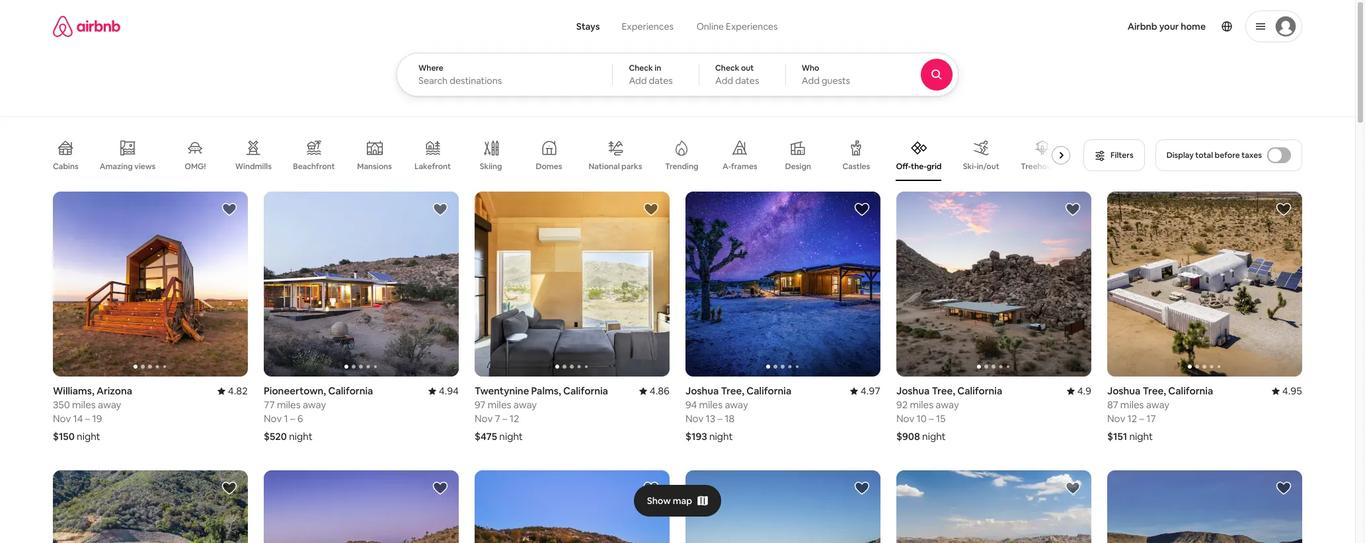 Task type: describe. For each thing, give the bounding box(es) containing it.
castles
[[843, 161, 871, 172]]

away inside williams, arizona 350 miles away nov 14 – 19 $150 night
[[98, 399, 121, 412]]

add to wishlist: williams, arizona image
[[222, 202, 237, 218]]

night for $475
[[500, 431, 523, 443]]

pioneertown, california 77 miles away nov 1 – 6 $520 night
[[264, 385, 373, 443]]

experiences inside button
[[622, 21, 674, 32]]

joshua for 92
[[897, 385, 930, 398]]

$908
[[897, 431, 921, 443]]

the-
[[912, 161, 927, 172]]

mansions
[[357, 161, 392, 172]]

check in add dates
[[629, 63, 673, 87]]

trending
[[666, 161, 699, 172]]

night inside williams, arizona 350 miles away nov 14 – 19 $150 night
[[77, 431, 100, 443]]

away for 97
[[514, 399, 537, 412]]

away for 94
[[725, 399, 749, 412]]

4.9 out of 5 average rating image
[[1067, 385, 1092, 398]]

beachfront
[[293, 161, 335, 172]]

add to wishlist: twentynine palms, california image
[[644, 202, 659, 218]]

joshua tree, california 87 miles away nov 12 – 17 $151 night
[[1108, 385, 1214, 443]]

add for check out add dates
[[716, 75, 734, 87]]

display total before taxes button
[[1156, 140, 1303, 171]]

before
[[1215, 150, 1241, 161]]

check for check out add dates
[[716, 63, 740, 73]]

palms,
[[531, 385, 561, 398]]

$151
[[1108, 431, 1128, 443]]

94
[[686, 399, 697, 412]]

national
[[589, 161, 620, 172]]

night for $151
[[1130, 431, 1154, 443]]

show map button
[[634, 486, 722, 517]]

in/out
[[977, 161, 1000, 172]]

filters
[[1111, 150, 1134, 161]]

tree, for 94 miles away
[[721, 385, 745, 398]]

4.86
[[650, 385, 670, 398]]

4.82
[[228, 385, 248, 398]]

1 vertical spatial add to wishlist: joshua tree, california image
[[855, 481, 870, 497]]

97
[[475, 399, 486, 412]]

off-the-grid
[[897, 161, 942, 172]]

california for joshua tree, california 92 miles away nov 10 – 15 $908 night
[[958, 385, 1003, 398]]

nov inside williams, arizona 350 miles away nov 14 – 19 $150 night
[[53, 413, 71, 425]]

Where field
[[419, 75, 592, 87]]

california for twentynine palms, california 97 miles away nov 7 – 12 $475 night
[[563, 385, 608, 398]]

– for nov 7 – 12
[[503, 413, 508, 425]]

night for $908
[[923, 431, 946, 443]]

your
[[1160, 21, 1180, 32]]

taxes
[[1242, 150, 1263, 161]]

night for $193
[[710, 431, 733, 443]]

17
[[1147, 413, 1157, 425]]

2 experiences from the left
[[726, 21, 778, 32]]

$193
[[686, 431, 708, 443]]

online experiences link
[[685, 13, 790, 40]]

experiences button
[[611, 13, 685, 40]]

check out add dates
[[716, 63, 760, 87]]

california inside pioneertown, california 77 miles away nov 1 – 6 $520 night
[[328, 385, 373, 398]]

williams,
[[53, 385, 94, 398]]

87
[[1108, 399, 1119, 412]]

check for check in add dates
[[629, 63, 653, 73]]

dates for check in add dates
[[649, 75, 673, 87]]

california for joshua tree, california 94 miles away nov 13 – 18 $193 night
[[747, 385, 792, 398]]

cabins
[[53, 161, 79, 172]]

77
[[264, 399, 275, 412]]

– inside williams, arizona 350 miles away nov 14 – 19 $150 night
[[85, 413, 90, 425]]

nov for nov 7 – 12
[[475, 413, 493, 425]]

2 horizontal spatial add to wishlist: pioneertown, california image
[[1277, 481, 1292, 497]]

– inside pioneertown, california 77 miles away nov 1 – 6 $520 night
[[290, 413, 295, 425]]

92
[[897, 399, 908, 412]]

in
[[655, 63, 662, 73]]

who add guests
[[802, 63, 851, 87]]

airbnb your home link
[[1120, 13, 1214, 40]]

ski-
[[964, 161, 977, 172]]

twentynine
[[475, 385, 529, 398]]

miles for 97 miles away
[[488, 399, 512, 412]]

omg!
[[185, 161, 206, 172]]

night inside pioneertown, california 77 miles away nov 1 – 6 $520 night
[[289, 431, 313, 443]]

6
[[298, 413, 303, 425]]

joshua tree, california 94 miles away nov 13 – 18 $193 night
[[686, 385, 792, 443]]

1
[[284, 413, 288, 425]]

miles inside pioneertown, california 77 miles away nov 1 – 6 $520 night
[[277, 399, 301, 412]]

stays button
[[566, 13, 611, 40]]

grid
[[927, 161, 942, 172]]

frames
[[732, 161, 758, 172]]

national parks
[[589, 161, 643, 172]]

stays
[[577, 21, 600, 32]]

add for check in add dates
[[629, 75, 647, 87]]

views
[[135, 161, 156, 172]]

dates for check out add dates
[[736, 75, 760, 87]]

– for nov 13 – 18
[[718, 413, 723, 425]]

windmills
[[235, 161, 272, 172]]

nov for nov 12 – 17
[[1108, 413, 1126, 425]]

away inside pioneertown, california 77 miles away nov 1 – 6 $520 night
[[303, 399, 326, 412]]

nov for nov 13 – 18
[[686, 413, 704, 425]]



Task type: vqa. For each thing, say whether or not it's contained in the screenshot.
5.0 out of 5 average rating image
no



Task type: locate. For each thing, give the bounding box(es) containing it.
2 night from the left
[[289, 431, 313, 443]]

miles
[[72, 399, 96, 412], [277, 399, 301, 412], [488, 399, 512, 412], [699, 399, 723, 412], [910, 399, 934, 412], [1121, 399, 1145, 412]]

1 california from the left
[[328, 385, 373, 398]]

1 – from the left
[[85, 413, 90, 425]]

2 nov from the left
[[264, 413, 282, 425]]

out
[[741, 63, 754, 73]]

california inside joshua tree, california 94 miles away nov 13 – 18 $193 night
[[747, 385, 792, 398]]

away inside joshua tree, california 87 miles away nov 12 – 17 $151 night
[[1147, 399, 1170, 412]]

2 california from the left
[[563, 385, 608, 398]]

3 miles from the left
[[488, 399, 512, 412]]

display
[[1167, 150, 1194, 161]]

6 miles from the left
[[1121, 399, 1145, 412]]

4 away from the left
[[725, 399, 749, 412]]

– left 15
[[929, 413, 934, 425]]

nov for nov 10 – 15
[[897, 413, 915, 425]]

4 nov from the left
[[686, 413, 704, 425]]

– right 13
[[718, 413, 723, 425]]

0 horizontal spatial add
[[629, 75, 647, 87]]

miles for 92 miles away
[[910, 399, 934, 412]]

5 night from the left
[[923, 431, 946, 443]]

6 night from the left
[[1130, 431, 1154, 443]]

18
[[725, 413, 735, 425]]

12 right 7 on the left bottom of page
[[510, 413, 520, 425]]

amazing
[[100, 161, 133, 172]]

joshua for 87
[[1108, 385, 1141, 398]]

4.94 out of 5 average rating image
[[428, 385, 459, 398]]

3 away from the left
[[514, 399, 537, 412]]

joshua inside 'joshua tree, california 92 miles away nov 10 – 15 $908 night'
[[897, 385, 930, 398]]

0 horizontal spatial dates
[[649, 75, 673, 87]]

0 horizontal spatial joshua
[[686, 385, 719, 398]]

airbnb your home
[[1128, 21, 1206, 32]]

2 joshua from the left
[[897, 385, 930, 398]]

tree, inside 'joshua tree, california 92 miles away nov 10 – 15 $908 night'
[[932, 385, 956, 398]]

miles inside joshua tree, california 87 miles away nov 12 – 17 $151 night
[[1121, 399, 1145, 412]]

profile element
[[810, 0, 1303, 53]]

experiences right online
[[726, 21, 778, 32]]

night down 6
[[289, 431, 313, 443]]

california for joshua tree, california 87 miles away nov 12 – 17 $151 night
[[1169, 385, 1214, 398]]

treehouses
[[1021, 161, 1065, 172]]

1 horizontal spatial dates
[[736, 75, 760, 87]]

night inside 'joshua tree, california 92 miles away nov 10 – 15 $908 night'
[[923, 431, 946, 443]]

away inside twentynine palms, california 97 miles away nov 7 – 12 $475 night
[[514, 399, 537, 412]]

1 joshua from the left
[[686, 385, 719, 398]]

total
[[1196, 150, 1214, 161]]

4.86 out of 5 average rating image
[[639, 385, 670, 398]]

dates
[[649, 75, 673, 87], [736, 75, 760, 87]]

3 night from the left
[[500, 431, 523, 443]]

3 california from the left
[[747, 385, 792, 398]]

0 vertical spatial add to wishlist: joshua tree, california image
[[1277, 202, 1292, 218]]

0 horizontal spatial experiences
[[622, 21, 674, 32]]

add to wishlist: pioneertown, california image
[[433, 202, 448, 218], [1066, 481, 1081, 497], [1277, 481, 1292, 497]]

4.94
[[439, 385, 459, 398]]

night down the 19
[[77, 431, 100, 443]]

add to wishlist: joshua tree, california image
[[855, 202, 870, 218], [1066, 202, 1081, 218]]

miles inside twentynine palms, california 97 miles away nov 7 – 12 $475 night
[[488, 399, 512, 412]]

1 horizontal spatial add to wishlist: pioneertown, california image
[[1066, 481, 1081, 497]]

nov down 94
[[686, 413, 704, 425]]

night down 7 on the left bottom of page
[[500, 431, 523, 443]]

– inside twentynine palms, california 97 miles away nov 7 – 12 $475 night
[[503, 413, 508, 425]]

night down the 17
[[1130, 431, 1154, 443]]

joshua tree, california 92 miles away nov 10 – 15 $908 night
[[897, 385, 1003, 443]]

nov inside joshua tree, california 87 miles away nov 12 – 17 $151 night
[[1108, 413, 1126, 425]]

1 horizontal spatial check
[[716, 63, 740, 73]]

3 joshua from the left
[[1108, 385, 1141, 398]]

13
[[706, 413, 716, 425]]

california
[[328, 385, 373, 398], [563, 385, 608, 398], [747, 385, 792, 398], [958, 385, 1003, 398], [1169, 385, 1214, 398]]

show map
[[647, 495, 693, 507]]

1 12 from the left
[[510, 413, 520, 425]]

4.97 out of 5 average rating image
[[850, 385, 881, 398]]

2 horizontal spatial tree,
[[1143, 385, 1167, 398]]

– right 14
[[85, 413, 90, 425]]

california inside 'joshua tree, california 92 miles away nov 10 – 15 $908 night'
[[958, 385, 1003, 398]]

miles up 14
[[72, 399, 96, 412]]

none search field containing stays
[[397, 0, 995, 97]]

joshua for 94
[[686, 385, 719, 398]]

night inside joshua tree, california 94 miles away nov 13 – 18 $193 night
[[710, 431, 733, 443]]

3 add from the left
[[802, 75, 820, 87]]

5 nov from the left
[[897, 413, 915, 425]]

miles inside williams, arizona 350 miles away nov 14 – 19 $150 night
[[72, 399, 96, 412]]

design
[[786, 161, 812, 172]]

2 horizontal spatial add
[[802, 75, 820, 87]]

0 horizontal spatial add to wishlist: pioneertown, california image
[[433, 202, 448, 218]]

night
[[77, 431, 100, 443], [289, 431, 313, 443], [500, 431, 523, 443], [710, 431, 733, 443], [923, 431, 946, 443], [1130, 431, 1154, 443]]

add to wishlist: joshua tree, california image for 4.9
[[1066, 202, 1081, 218]]

4.9
[[1078, 385, 1092, 398]]

where
[[419, 63, 444, 73]]

map
[[673, 495, 693, 507]]

– for nov 10 – 15
[[929, 413, 934, 425]]

away down 'arizona'
[[98, 399, 121, 412]]

arizona
[[97, 385, 132, 398]]

1 horizontal spatial 12
[[1128, 413, 1138, 425]]

4 – from the left
[[718, 413, 723, 425]]

night inside twentynine palms, california 97 miles away nov 7 – 12 $475 night
[[500, 431, 523, 443]]

– right 7 on the left bottom of page
[[503, 413, 508, 425]]

display total before taxes
[[1167, 150, 1263, 161]]

group
[[53, 130, 1076, 181], [53, 192, 248, 377], [264, 192, 459, 377], [475, 192, 670, 377], [686, 192, 881, 377], [897, 192, 1092, 377], [1108, 192, 1303, 377], [53, 471, 248, 544], [264, 471, 459, 544], [475, 471, 670, 544], [686, 471, 881, 544], [897, 471, 1092, 544], [1108, 471, 1303, 544]]

away up 15
[[936, 399, 960, 412]]

1 horizontal spatial joshua
[[897, 385, 930, 398]]

6 away from the left
[[1147, 399, 1170, 412]]

tree, for 87 miles away
[[1143, 385, 1167, 398]]

away inside 'joshua tree, california 92 miles away nov 10 – 15 $908 night'
[[936, 399, 960, 412]]

add down experiences button
[[629, 75, 647, 87]]

check inside check out add dates
[[716, 63, 740, 73]]

1 add from the left
[[629, 75, 647, 87]]

night inside joshua tree, california 87 miles away nov 12 – 17 $151 night
[[1130, 431, 1154, 443]]

miles up 10
[[910, 399, 934, 412]]

350
[[53, 399, 70, 412]]

2 tree, from the left
[[932, 385, 956, 398]]

4.95
[[1283, 385, 1303, 398]]

miles for 87 miles away
[[1121, 399, 1145, 412]]

miles for 94 miles away
[[699, 399, 723, 412]]

add down 'who'
[[802, 75, 820, 87]]

2 check from the left
[[716, 63, 740, 73]]

nov down 92
[[897, 413, 915, 425]]

add
[[629, 75, 647, 87], [716, 75, 734, 87], [802, 75, 820, 87]]

williams, arizona 350 miles away nov 14 – 19 $150 night
[[53, 385, 132, 443]]

joshua up 94
[[686, 385, 719, 398]]

– inside 'joshua tree, california 92 miles away nov 10 – 15 $908 night'
[[929, 413, 934, 425]]

nov
[[53, 413, 71, 425], [264, 413, 282, 425], [475, 413, 493, 425], [686, 413, 704, 425], [897, 413, 915, 425], [1108, 413, 1126, 425]]

home
[[1182, 21, 1206, 32]]

nov inside twentynine palms, california 97 miles away nov 7 – 12 $475 night
[[475, 413, 493, 425]]

joshua inside joshua tree, california 87 miles away nov 12 – 17 $151 night
[[1108, 385, 1141, 398]]

1 horizontal spatial tree,
[[932, 385, 956, 398]]

–
[[85, 413, 90, 425], [290, 413, 295, 425], [503, 413, 508, 425], [718, 413, 723, 425], [929, 413, 934, 425], [1140, 413, 1145, 425]]

twentynine palms, california 97 miles away nov 7 – 12 $475 night
[[475, 385, 608, 443]]

lakefront
[[415, 161, 451, 172]]

parks
[[622, 161, 643, 172]]

nov left 1 on the left bottom of page
[[264, 413, 282, 425]]

dates inside check out add dates
[[736, 75, 760, 87]]

0 horizontal spatial check
[[629, 63, 653, 73]]

1 miles from the left
[[72, 399, 96, 412]]

show
[[647, 495, 671, 507]]

away up the 17
[[1147, 399, 1170, 412]]

add to wishlist: joshua tree, california image
[[1277, 202, 1292, 218], [855, 481, 870, 497]]

filters button
[[1084, 140, 1145, 171]]

check left in
[[629, 63, 653, 73]]

night down 18
[[710, 431, 733, 443]]

what can we help you find? tab list
[[566, 13, 685, 40]]

domes
[[536, 161, 563, 172]]

6 nov from the left
[[1108, 413, 1126, 425]]

4 miles from the left
[[699, 399, 723, 412]]

– right 1 on the left bottom of page
[[290, 413, 295, 425]]

$475
[[475, 431, 497, 443]]

5 – from the left
[[929, 413, 934, 425]]

away down "palms,"
[[514, 399, 537, 412]]

tree,
[[721, 385, 745, 398], [932, 385, 956, 398], [1143, 385, 1167, 398]]

nov left 7 on the left bottom of page
[[475, 413, 493, 425]]

2 horizontal spatial joshua
[[1108, 385, 1141, 398]]

$150
[[53, 431, 75, 443]]

12 left the 17
[[1128, 413, 1138, 425]]

tree, inside joshua tree, california 94 miles away nov 13 – 18 $193 night
[[721, 385, 745, 398]]

california inside joshua tree, california 87 miles away nov 12 – 17 $151 night
[[1169, 385, 1214, 398]]

airbnb
[[1128, 21, 1158, 32]]

1 night from the left
[[77, 431, 100, 443]]

$520
[[264, 431, 287, 443]]

1 experiences from the left
[[622, 21, 674, 32]]

5 away from the left
[[936, 399, 960, 412]]

2 add to wishlist: joshua tree, california image from the left
[[1066, 202, 1081, 218]]

0 horizontal spatial add to wishlist: joshua tree, california image
[[855, 202, 870, 218]]

nov down 350
[[53, 413, 71, 425]]

2 12 from the left
[[1128, 413, 1138, 425]]

add to wishlist: joshua tree, california image for 4.97
[[855, 202, 870, 218]]

night down 15
[[923, 431, 946, 443]]

– left the 17
[[1140, 413, 1145, 425]]

1 tree, from the left
[[721, 385, 745, 398]]

– inside joshua tree, california 94 miles away nov 13 – 18 $193 night
[[718, 413, 723, 425]]

1 horizontal spatial add to wishlist: joshua tree, california image
[[1277, 202, 1292, 218]]

add to wishlist: pauma valley, california image
[[644, 481, 659, 497]]

5 california from the left
[[1169, 385, 1214, 398]]

1 check from the left
[[629, 63, 653, 73]]

california inside twentynine palms, california 97 miles away nov 7 – 12 $475 night
[[563, 385, 608, 398]]

tree, for 92 miles away
[[932, 385, 956, 398]]

4 night from the left
[[710, 431, 733, 443]]

– for nov 12 – 17
[[1140, 413, 1145, 425]]

check inside check in add dates
[[629, 63, 653, 73]]

stays tab panel
[[397, 53, 995, 97]]

1 nov from the left
[[53, 413, 71, 425]]

1 add to wishlist: joshua tree, california image from the left
[[855, 202, 870, 218]]

add inside who add guests
[[802, 75, 820, 87]]

tree, up the 17
[[1143, 385, 1167, 398]]

experiences up in
[[622, 21, 674, 32]]

miles up 13
[[699, 399, 723, 412]]

nov inside pioneertown, california 77 miles away nov 1 – 6 $520 night
[[264, 413, 282, 425]]

10
[[917, 413, 927, 425]]

None search field
[[397, 0, 995, 97]]

14
[[73, 413, 83, 425]]

0 horizontal spatial tree,
[[721, 385, 745, 398]]

0 horizontal spatial add to wishlist: joshua tree, california image
[[855, 481, 870, 497]]

2 add from the left
[[716, 75, 734, 87]]

skiing
[[480, 161, 502, 172]]

online
[[697, 21, 724, 32]]

dates down in
[[649, 75, 673, 87]]

away for 92
[[936, 399, 960, 412]]

off-
[[897, 161, 912, 172]]

15
[[937, 413, 946, 425]]

add to wishlist: yucca valley, california image
[[433, 481, 448, 497]]

7
[[495, 413, 501, 425]]

miles up 1 on the left bottom of page
[[277, 399, 301, 412]]

nov down 87
[[1108, 413, 1126, 425]]

3 – from the left
[[503, 413, 508, 425]]

4.97
[[861, 385, 881, 398]]

dates inside check in add dates
[[649, 75, 673, 87]]

experiences
[[622, 21, 674, 32], [726, 21, 778, 32]]

away up 18
[[725, 399, 749, 412]]

away
[[98, 399, 121, 412], [303, 399, 326, 412], [514, 399, 537, 412], [725, 399, 749, 412], [936, 399, 960, 412], [1147, 399, 1170, 412]]

4.95 out of 5 average rating image
[[1272, 385, 1303, 398]]

1 horizontal spatial add to wishlist: joshua tree, california image
[[1066, 202, 1081, 218]]

2 miles from the left
[[277, 399, 301, 412]]

nov inside 'joshua tree, california 92 miles away nov 10 – 15 $908 night'
[[897, 413, 915, 425]]

1 horizontal spatial add
[[716, 75, 734, 87]]

group containing amazing views
[[53, 130, 1076, 181]]

check left "out"
[[716, 63, 740, 73]]

12
[[510, 413, 520, 425], [1128, 413, 1138, 425]]

1 away from the left
[[98, 399, 121, 412]]

4 california from the left
[[958, 385, 1003, 398]]

who
[[802, 63, 820, 73]]

12 inside joshua tree, california 87 miles away nov 12 – 17 $151 night
[[1128, 413, 1138, 425]]

guests
[[822, 75, 851, 87]]

tree, up 18
[[721, 385, 745, 398]]

tree, inside joshua tree, california 87 miles away nov 12 – 17 $151 night
[[1143, 385, 1167, 398]]

a-
[[723, 161, 732, 172]]

add to wishlist: murrieta, california image
[[222, 481, 237, 497]]

tree, up 15
[[932, 385, 956, 398]]

2 – from the left
[[290, 413, 295, 425]]

away inside joshua tree, california 94 miles away nov 13 – 18 $193 night
[[725, 399, 749, 412]]

online experiences
[[697, 21, 778, 32]]

a-frames
[[723, 161, 758, 172]]

away up 6
[[303, 399, 326, 412]]

12 inside twentynine palms, california 97 miles away nov 7 – 12 $475 night
[[510, 413, 520, 425]]

1 horizontal spatial experiences
[[726, 21, 778, 32]]

joshua inside joshua tree, california 94 miles away nov 13 – 18 $193 night
[[686, 385, 719, 398]]

joshua up 92
[[897, 385, 930, 398]]

ski-in/out
[[964, 161, 1000, 172]]

miles right 87
[[1121, 399, 1145, 412]]

0 horizontal spatial 12
[[510, 413, 520, 425]]

add inside check in add dates
[[629, 75, 647, 87]]

4.82 out of 5 average rating image
[[217, 385, 248, 398]]

add down online experiences
[[716, 75, 734, 87]]

dates down "out"
[[736, 75, 760, 87]]

6 – from the left
[[1140, 413, 1145, 425]]

2 away from the left
[[303, 399, 326, 412]]

miles up 7 on the left bottom of page
[[488, 399, 512, 412]]

– inside joshua tree, california 87 miles away nov 12 – 17 $151 night
[[1140, 413, 1145, 425]]

3 nov from the left
[[475, 413, 493, 425]]

amazing views
[[100, 161, 156, 172]]

nov inside joshua tree, california 94 miles away nov 13 – 18 $193 night
[[686, 413, 704, 425]]

5 miles from the left
[[910, 399, 934, 412]]

check
[[629, 63, 653, 73], [716, 63, 740, 73]]

add inside check out add dates
[[716, 75, 734, 87]]

2 dates from the left
[[736, 75, 760, 87]]

away for 87
[[1147, 399, 1170, 412]]

1 dates from the left
[[649, 75, 673, 87]]

19
[[92, 413, 102, 425]]

miles inside joshua tree, california 94 miles away nov 13 – 18 $193 night
[[699, 399, 723, 412]]

joshua up 87
[[1108, 385, 1141, 398]]

miles inside 'joshua tree, california 92 miles away nov 10 – 15 $908 night'
[[910, 399, 934, 412]]

3 tree, from the left
[[1143, 385, 1167, 398]]

pioneertown,
[[264, 385, 326, 398]]



